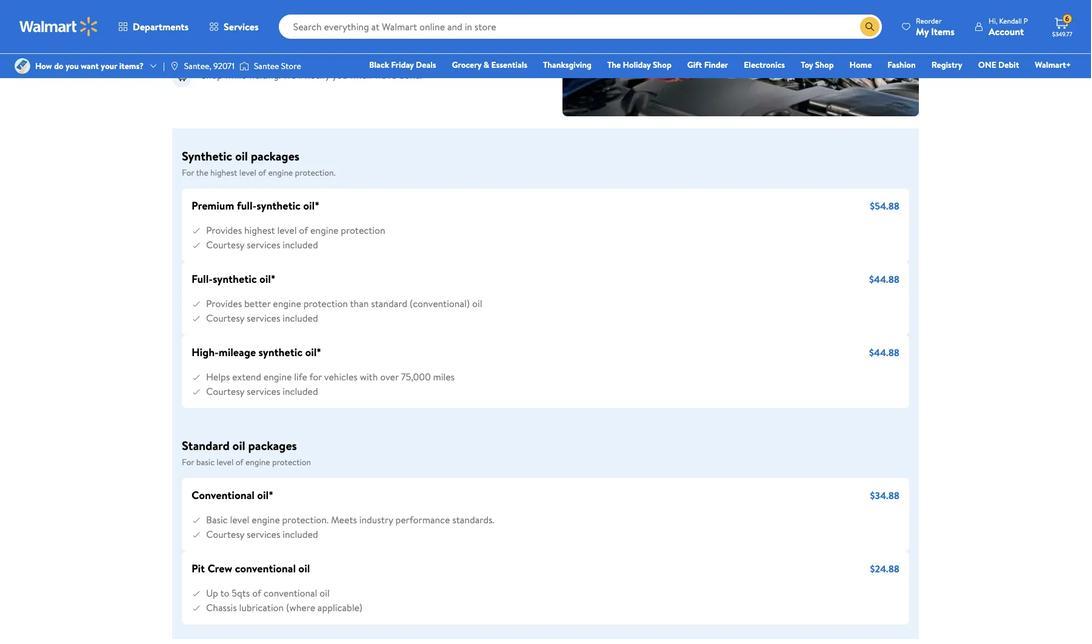 Task type: vqa. For each thing, say whether or not it's contained in the screenshot.
Holiday
yes



Task type: describe. For each thing, give the bounding box(es) containing it.
provides better engine protection than standard (conventional) oil
[[206, 297, 483, 311]]

oil inside synthetic oil packages for the highest level of engine protection.
[[235, 148, 248, 164]]

0 vertical spatial conventional
[[235, 562, 296, 577]]

included for premium full-synthetic oil*
[[283, 238, 318, 252]]

do
[[54, 60, 64, 72]]

walmart image
[[19, 17, 98, 36]]

the holiday shop link
[[602, 58, 677, 72]]

chassis
[[206, 602, 237, 615]]

pit crew conventional oil
[[192, 562, 310, 577]]

highest inside synthetic oil packages for the highest level of engine protection.
[[211, 167, 237, 179]]

 image for how do you want your items?
[[15, 58, 30, 74]]

synthetic for mileage
[[259, 345, 303, 360]]

crew
[[208, 562, 232, 577]]

registry link
[[927, 58, 968, 72]]

miles
[[433, 371, 455, 384]]

santee
[[254, 60, 279, 72]]

toy shop
[[801, 59, 834, 71]]

certified
[[266, 39, 303, 53]]

with
[[360, 371, 378, 384]]

better
[[244, 297, 271, 311]]

standard oil packages for basic level of engine protection
[[182, 438, 311, 469]]

service.
[[232, 39, 263, 53]]

for for synthetic
[[182, 167, 194, 179]]

expert service. certified technicians you can trust.
[[201, 39, 412, 53]]

synthetic
[[182, 148, 232, 164]]

gift finder
[[688, 59, 729, 71]]

hi,
[[989, 15, 998, 26]]

|
[[163, 60, 165, 72]]

essentials
[[492, 59, 528, 71]]

shop inside the holiday shop link
[[653, 59, 672, 71]]

can
[[373, 39, 387, 53]]

we'll
[[283, 69, 303, 82]]

packages for standard
[[248, 438, 297, 454]]

items
[[932, 25, 955, 38]]

thanksgiving link
[[538, 58, 597, 72]]

over
[[380, 371, 399, 384]]

services for oil*
[[247, 528, 280, 542]]

done.
[[399, 69, 422, 82]]

oil* right 'conventional'
[[257, 488, 274, 503]]

santee, 92071
[[184, 60, 235, 72]]

home
[[850, 59, 872, 71]]

synthetic for full-
[[257, 198, 301, 213]]

industry
[[360, 514, 393, 527]]

synthetic oil packages for the highest level of engine protection.
[[182, 148, 336, 179]]

waiting.
[[249, 69, 281, 82]]

meets
[[331, 514, 357, 527]]

shop inside toy shop link
[[816, 59, 834, 71]]

store
[[281, 60, 301, 72]]

helps
[[206, 371, 230, 384]]

holiday
[[623, 59, 651, 71]]

oil* up for
[[305, 345, 322, 360]]

full-
[[192, 272, 213, 287]]

electronics link
[[739, 58, 791, 72]]

included for conventional oil*
[[283, 528, 318, 542]]

applicable)
[[318, 602, 363, 615]]

high-
[[192, 345, 219, 360]]

great
[[394, 10, 416, 24]]

up
[[206, 587, 218, 600]]

basic level engine protection. meets industry performance standards.
[[206, 514, 495, 527]]

the holiday shop
[[608, 59, 672, 71]]

p
[[1024, 15, 1029, 26]]

$34.88
[[871, 489, 900, 503]]

standards.
[[453, 514, 495, 527]]

engine inside standard oil packages for basic level of engine protection
[[246, 457, 270, 469]]

level inside standard oil packages for basic level of engine protection
[[217, 457, 234, 469]]

reorder
[[916, 15, 942, 26]]

1 prices. from the left
[[259, 10, 286, 24]]

fashion link
[[883, 58, 922, 72]]

courtesy for conventional
[[206, 528, 245, 542]]

high
[[288, 10, 308, 24]]

services for mileage
[[247, 385, 280, 398]]

one
[[979, 59, 997, 71]]

one debit
[[979, 59, 1020, 71]]

chassis lubrication (where applicable)
[[206, 602, 363, 615]]

walmart+ link
[[1030, 58, 1077, 72]]

1 vertical spatial highest
[[244, 224, 275, 237]]

provides for premium
[[206, 224, 242, 237]]

one debit link
[[973, 58, 1025, 72]]

Walmart Site-Wide search field
[[279, 15, 883, 39]]

friday
[[391, 59, 414, 71]]

(where
[[286, 602, 315, 615]]

we're
[[375, 69, 397, 82]]

toy
[[801, 59, 814, 71]]

1 vertical spatial synthetic
[[213, 272, 257, 287]]

santee,
[[184, 60, 212, 72]]

2 prices. from the left
[[418, 10, 445, 24]]

 image for santee, 92071
[[170, 61, 179, 71]]

kendall
[[1000, 15, 1023, 26]]

oil right (conventional)
[[473, 297, 483, 311]]

6
[[1066, 13, 1070, 24]]

basic
[[206, 514, 228, 527]]

level inside synthetic oil packages for the highest level of engine protection.
[[239, 167, 256, 179]]

standard
[[182, 438, 230, 454]]

oil inside standard oil packages for basic level of engine protection
[[233, 438, 245, 454]]

vehicles
[[324, 371, 358, 384]]

5qts
[[232, 587, 250, 600]]

registry
[[932, 59, 963, 71]]

$54.88
[[871, 199, 900, 213]]

2 horizontal spatial you
[[355, 39, 370, 53]]

low
[[242, 10, 256, 24]]

expert service. certified technicians you can trust. image
[[172, 39, 192, 58]]

standard
[[371, 297, 408, 311]]

fashion
[[888, 59, 916, 71]]



Task type: locate. For each thing, give the bounding box(es) containing it.
provides
[[206, 224, 242, 237], [206, 297, 242, 311]]

highest right 'the'
[[211, 167, 237, 179]]

for inside standard oil packages for basic level of engine protection
[[182, 457, 194, 469]]

the
[[196, 167, 208, 179]]

courtesy services included down "extend"
[[206, 385, 318, 398]]

 image left how
[[15, 58, 30, 74]]

for left 'the'
[[182, 167, 194, 179]]

1 vertical spatial for
[[182, 457, 194, 469]]

shop while waiting. we'll notify you when we're done. image
[[172, 68, 192, 87]]

1 vertical spatial protection.
[[282, 514, 329, 527]]

included down basic level engine protection. meets industry performance standards.
[[283, 528, 318, 542]]

services down "extend"
[[247, 385, 280, 398]]

level up full- at the top left
[[239, 167, 256, 179]]

courtesy services included up pit crew conventional oil
[[206, 528, 318, 542]]

1 for from the top
[[182, 167, 194, 179]]

1 included from the top
[[283, 238, 318, 252]]

shop right holiday
[[653, 59, 672, 71]]

75,000
[[401, 371, 431, 384]]

92071
[[214, 60, 235, 72]]

for left basic
[[182, 457, 194, 469]]

0 vertical spatial provides
[[206, 224, 242, 237]]

account
[[989, 25, 1025, 38]]

3 services from the top
[[247, 385, 280, 398]]

included down provides highest level of engine protection
[[283, 238, 318, 252]]

2 for from the top
[[182, 457, 194, 469]]

1 horizontal spatial shop
[[653, 59, 672, 71]]

technicians
[[306, 39, 353, 53]]

courtesy down better
[[206, 312, 245, 325]]

gift finder link
[[682, 58, 734, 72]]

3 included from the top
[[283, 385, 318, 398]]

1 horizontal spatial highest
[[244, 224, 275, 237]]

santee store
[[254, 60, 301, 72]]

life
[[294, 371, 307, 384]]

search icon image
[[866, 22, 875, 32]]

prices. right great
[[418, 10, 445, 24]]

synthetic up better
[[213, 272, 257, 287]]

for for standard
[[182, 457, 194, 469]]

2 $44.88 from the top
[[870, 346, 900, 359]]

level
[[239, 167, 256, 179], [277, 224, 297, 237], [217, 457, 234, 469], [230, 514, 250, 527]]

oil
[[340, 10, 350, 24], [235, 148, 248, 164], [473, 297, 483, 311], [233, 438, 245, 454], [299, 562, 310, 577], [320, 587, 330, 600]]

1 courtesy from the top
[[206, 238, 245, 252]]

of
[[258, 167, 266, 179], [299, 224, 308, 237], [236, 457, 244, 469], [252, 587, 261, 600]]

synthetic up 'life'
[[259, 345, 303, 360]]

2 vertical spatial protection
[[272, 457, 311, 469]]

deals
[[416, 59, 436, 71]]

courtesy services included for full-
[[206, 238, 318, 252]]

quality
[[310, 10, 338, 24]]

shop left while
[[201, 69, 222, 82]]

services button
[[199, 12, 269, 41]]

your
[[101, 60, 117, 72]]

oil right quality
[[340, 10, 350, 24]]

for
[[310, 371, 322, 384]]

hi, kendall p account
[[989, 15, 1029, 38]]

when
[[350, 69, 372, 82]]

0 vertical spatial protection.
[[295, 167, 336, 179]]

3 courtesy services included from the top
[[206, 385, 318, 398]]

services for synthetic
[[247, 312, 280, 325]]

$44.88
[[870, 273, 900, 286], [870, 346, 900, 359]]

everyday
[[201, 10, 239, 24]]

courtesy services included for mileage
[[206, 385, 318, 398]]

how
[[35, 60, 52, 72]]

2 courtesy from the top
[[206, 312, 245, 325]]

0 vertical spatial packages
[[251, 148, 300, 164]]

walmart+
[[1036, 59, 1072, 71]]

clear search field text image
[[846, 22, 856, 31]]

shop right the toy
[[816, 59, 834, 71]]

0 vertical spatial $44.88
[[870, 273, 900, 286]]

1 $44.88 from the top
[[870, 273, 900, 286]]

oil up (where at the left bottom
[[299, 562, 310, 577]]

courtesy for premium
[[206, 238, 245, 252]]

conventional up chassis lubrication (where applicable)
[[264, 587, 317, 600]]

0 horizontal spatial shop
[[201, 69, 222, 82]]

of down the premium full-synthetic oil*
[[299, 224, 308, 237]]

for
[[182, 167, 194, 179], [182, 457, 194, 469]]

services down provides highest level of engine protection
[[247, 238, 280, 252]]

1 horizontal spatial you
[[332, 69, 348, 82]]

black
[[369, 59, 389, 71]]

grocery & essentials link
[[447, 58, 533, 72]]

3 courtesy from the top
[[206, 385, 245, 398]]

 image
[[240, 60, 249, 72]]

packages inside standard oil packages for basic level of engine protection
[[248, 438, 297, 454]]

engine inside synthetic oil packages for the highest level of engine protection.
[[268, 167, 293, 179]]

oil* up better
[[260, 272, 276, 287]]

items?
[[119, 60, 144, 72]]

courtesy services included down provides highest level of engine protection
[[206, 238, 318, 252]]

of up the premium full-synthetic oil*
[[258, 167, 266, 179]]

packages
[[251, 148, 300, 164], [248, 438, 297, 454]]

4 included from the top
[[283, 528, 318, 542]]

highest
[[211, 167, 237, 179], [244, 224, 275, 237]]

4 courtesy from the top
[[206, 528, 245, 542]]

(conventional)
[[410, 297, 470, 311]]

$44.88 for high-mileage synthetic oil*
[[870, 346, 900, 359]]

brands
[[353, 10, 381, 24]]

packages for synthetic
[[251, 148, 300, 164]]

1 provides from the top
[[206, 224, 242, 237]]

provides down full-synthetic oil*
[[206, 297, 242, 311]]

premium full-synthetic oil*
[[192, 198, 320, 213]]

synthetic
[[257, 198, 301, 213], [213, 272, 257, 287], [259, 345, 303, 360]]

oil up applicable)
[[320, 587, 330, 600]]

synthetic up provides highest level of engine protection
[[257, 198, 301, 213]]

0 vertical spatial synthetic
[[257, 198, 301, 213]]

0 vertical spatial protection
[[341, 224, 386, 237]]

protection.
[[295, 167, 336, 179], [282, 514, 329, 527]]

gift
[[688, 59, 703, 71]]

Search search field
[[279, 15, 883, 39]]

1 vertical spatial $44.88
[[870, 346, 900, 359]]

lubrication
[[239, 602, 284, 615]]

packages inside synthetic oil packages for the highest level of engine protection.
[[251, 148, 300, 164]]

1 horizontal spatial prices.
[[418, 10, 445, 24]]

courtesy down basic on the left bottom
[[206, 528, 245, 542]]

2 horizontal spatial shop
[[816, 59, 834, 71]]

for inside synthetic oil packages for the highest level of engine protection.
[[182, 167, 194, 179]]

provides highest level of engine protection
[[206, 224, 386, 237]]

grocery & essentials
[[452, 59, 528, 71]]

0 horizontal spatial  image
[[15, 58, 30, 74]]

provides for full-
[[206, 297, 242, 311]]

departments
[[133, 20, 189, 33]]

prices. right low
[[259, 10, 286, 24]]

$44.88 for full-synthetic oil*
[[870, 273, 900, 286]]

$349.77
[[1053, 30, 1073, 38]]

departments button
[[108, 12, 199, 41]]

everyday low prices. high quality oil brands at great prices. image
[[172, 10, 192, 29]]

conventional
[[192, 488, 255, 503]]

my
[[916, 25, 929, 38]]

of inside standard oil packages for basic level of engine protection
[[236, 457, 244, 469]]

 image
[[15, 58, 30, 74], [170, 61, 179, 71]]

0 horizontal spatial you
[[66, 60, 79, 72]]

grocery
[[452, 59, 482, 71]]

debit
[[999, 59, 1020, 71]]

 image right the |
[[170, 61, 179, 71]]

services down better
[[247, 312, 280, 325]]

courtesy down helps at the left bottom of the page
[[206, 385, 245, 398]]

courtesy services included down better
[[206, 312, 318, 325]]

1 vertical spatial packages
[[248, 438, 297, 454]]

1 horizontal spatial  image
[[170, 61, 179, 71]]

pit
[[192, 562, 205, 577]]

1 vertical spatial provides
[[206, 297, 242, 311]]

provides down the premium
[[206, 224, 242, 237]]

of inside synthetic oil packages for the highest level of engine protection.
[[258, 167, 266, 179]]

notify
[[305, 69, 330, 82]]

you
[[355, 39, 370, 53], [66, 60, 79, 72], [332, 69, 348, 82]]

1 vertical spatial conventional
[[264, 587, 317, 600]]

0 horizontal spatial prices.
[[259, 10, 286, 24]]

6 $349.77
[[1053, 13, 1073, 38]]

0 horizontal spatial highest
[[211, 167, 237, 179]]

shop
[[653, 59, 672, 71], [816, 59, 834, 71], [201, 69, 222, 82]]

oil* up provides highest level of engine protection
[[303, 198, 320, 213]]

4 courtesy services included from the top
[[206, 528, 318, 542]]

services for full-
[[247, 238, 280, 252]]

included down 'life'
[[283, 385, 318, 398]]

engine
[[268, 167, 293, 179], [311, 224, 339, 237], [273, 297, 301, 311], [264, 371, 292, 384], [246, 457, 270, 469], [252, 514, 280, 527]]

full-
[[237, 198, 257, 213]]

the
[[608, 59, 621, 71]]

protection. inside synthetic oil packages for the highest level of engine protection.
[[295, 167, 336, 179]]

courtesy services included for synthetic
[[206, 312, 318, 325]]

expert
[[201, 39, 229, 53]]

included down provides better engine protection than standard (conventional) oil
[[283, 312, 318, 325]]

oil right synthetic
[[235, 148, 248, 164]]

2 provides from the top
[[206, 297, 242, 311]]

2 services from the top
[[247, 312, 280, 325]]

helps extend engine life for vehicles with over 75,000 miles
[[206, 371, 455, 384]]

conventional up up to 5qts of conventional oil
[[235, 562, 296, 577]]

while
[[225, 69, 246, 82]]

highest down the premium full-synthetic oil*
[[244, 224, 275, 237]]

services up pit crew conventional oil
[[247, 528, 280, 542]]

4 services from the top
[[247, 528, 280, 542]]

conventional oil*
[[192, 488, 274, 503]]

toy shop link
[[796, 58, 840, 72]]

courtesy for full-
[[206, 312, 245, 325]]

you left when
[[332, 69, 348, 82]]

level right basic on the left bottom
[[230, 514, 250, 527]]

oil right standard
[[233, 438, 245, 454]]

2 vertical spatial synthetic
[[259, 345, 303, 360]]

you left can
[[355, 39, 370, 53]]

to
[[220, 587, 230, 600]]

included for high-mileage synthetic oil*
[[283, 385, 318, 398]]

1 vertical spatial protection
[[304, 297, 348, 311]]

of up conventional oil*
[[236, 457, 244, 469]]

included for full-synthetic oil*
[[283, 312, 318, 325]]

of up lubrication
[[252, 587, 261, 600]]

courtesy services included for oil*
[[206, 528, 318, 542]]

you right do
[[66, 60, 79, 72]]

level right basic
[[217, 457, 234, 469]]

black friday deals link
[[364, 58, 442, 72]]

want
[[81, 60, 99, 72]]

courtesy for high-
[[206, 385, 245, 398]]

1 services from the top
[[247, 238, 280, 252]]

level down the premium full-synthetic oil*
[[277, 224, 297, 237]]

1 courtesy services included from the top
[[206, 238, 318, 252]]

0 vertical spatial highest
[[211, 167, 237, 179]]

electronics
[[744, 59, 786, 71]]

trust.
[[389, 39, 412, 53]]

2 included from the top
[[283, 312, 318, 325]]

&
[[484, 59, 490, 71]]

2 courtesy services included from the top
[[206, 312, 318, 325]]

than
[[350, 297, 369, 311]]

home link
[[845, 58, 878, 72]]

courtesy up full-synthetic oil*
[[206, 238, 245, 252]]

how do you want your items?
[[35, 60, 144, 72]]

0 vertical spatial for
[[182, 167, 194, 179]]

protection inside standard oil packages for basic level of engine protection
[[272, 457, 311, 469]]

protection
[[341, 224, 386, 237], [304, 297, 348, 311], [272, 457, 311, 469]]



